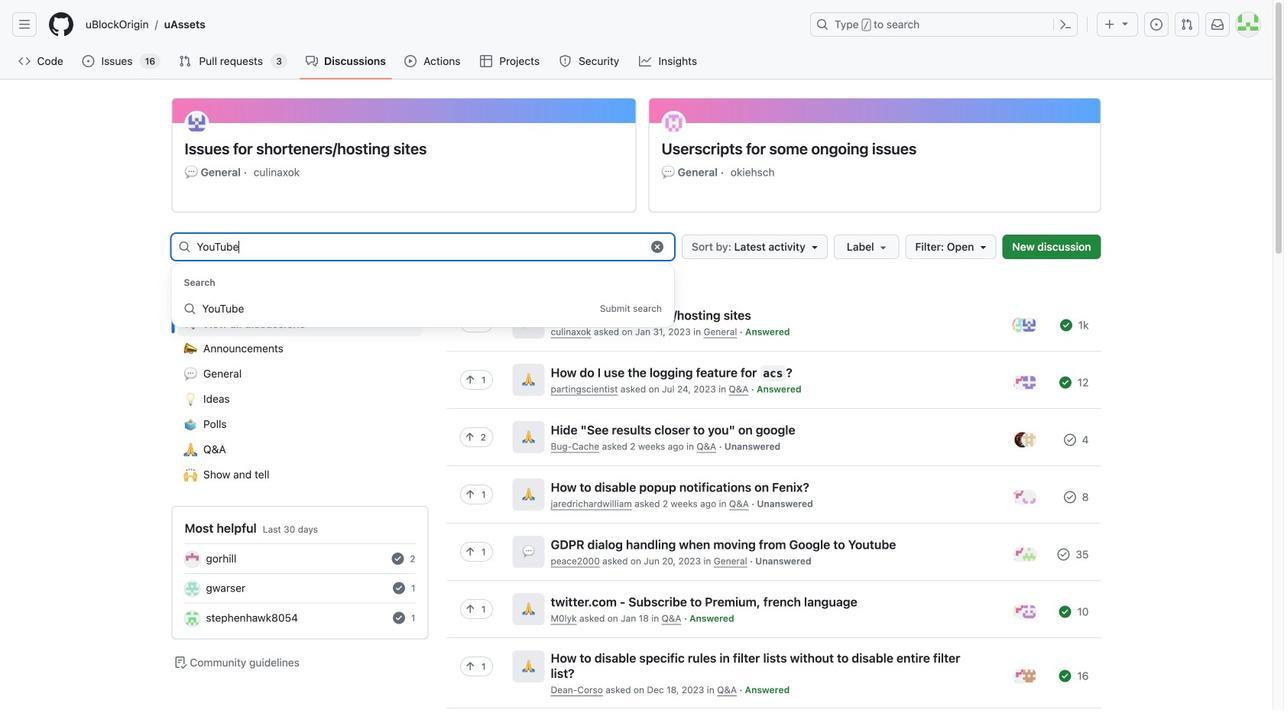 Task type: vqa. For each thing, say whether or not it's contained in the screenshot.
2nd Analysis idea request link from the bottom
no



Task type: locate. For each thing, give the bounding box(es) containing it.
0 vertical spatial @gorhill image
[[1015, 375, 1030, 390]]

@gorhill image
[[1015, 490, 1030, 505], [185, 552, 200, 567], [1015, 604, 1030, 620]]

1 vertical spatial check circle fill image
[[393, 582, 405, 595]]

3 arrow up image from the top
[[464, 546, 476, 558]]

0 horizontal spatial comment discussion image
[[184, 318, 196, 330]]

0 horizontal spatial triangle down image
[[977, 241, 990, 253]]

search image
[[179, 241, 191, 253]]

2 @gorhill image from the top
[[1015, 547, 1030, 562]]

@stephenhawk8054 image
[[185, 611, 200, 626]]

graph image
[[639, 55, 651, 67]]

@partingscientist image
[[1022, 375, 1037, 390]]

comment discussion image
[[306, 55, 318, 67], [184, 318, 196, 330]]

2 arrow up image from the top
[[464, 489, 476, 501]]

4 arrow up image from the top
[[464, 603, 476, 615]]

git pull request image
[[1181, 18, 1193, 31], [179, 55, 191, 67]]

2 vertical spatial check circle fill image
[[393, 612, 405, 624]]

12 comments: partingscientist, 05:36am on july 24, 2023 image
[[1060, 376, 1072, 389]]

0 vertical spatial git pull request image
[[1181, 18, 1193, 31]]

notifications image
[[1212, 18, 1224, 31]]

@gorhill image left 8 comments: jaredrichardwilliam, 10:56am on march 06 image
[[1015, 490, 1030, 505]]

0 vertical spatial arrow up image
[[464, 317, 476, 329]]

1 horizontal spatial triangle down image
[[1119, 17, 1131, 29]]

check circle fill image
[[392, 553, 404, 565], [393, 582, 405, 595], [393, 612, 405, 624]]

Search all discussions text field
[[197, 235, 641, 259]]

homepage image
[[49, 12, 73, 37]]

triangle down image
[[1119, 17, 1131, 29], [977, 241, 990, 253]]

1 horizontal spatial comment discussion image
[[306, 55, 318, 67]]

1 vertical spatial git pull request image
[[179, 55, 191, 67]]

@gwarser image
[[1015, 318, 1030, 333]]

2 vertical spatial @gorhill image
[[1015, 604, 1030, 620]]

2 vertical spatial @gorhill image
[[1015, 669, 1030, 684]]

issue opened image
[[1151, 18, 1163, 31], [82, 55, 94, 67]]

@gorhill image
[[1015, 375, 1030, 390], [1015, 547, 1030, 562], [1015, 669, 1030, 684]]

@jaredrichardwilliam image
[[1022, 490, 1037, 505]]

issue opened image right code "icon"
[[82, 55, 94, 67]]

@bug cache image
[[1022, 432, 1037, 448]]

issue opened image for right git pull request "icon"
[[1151, 18, 1163, 31]]

arrow up image for @jaredrichardwilliam icon
[[464, 489, 476, 501]]

1 vertical spatial arrow up image
[[464, 489, 476, 501]]

1 vertical spatial @gorhill image
[[1015, 547, 1030, 562]]

@culinaxok image
[[1022, 318, 1037, 333]]

@gwarser image
[[185, 582, 200, 597]]

@gorhill image up @gwarser image
[[185, 552, 200, 567]]

0 vertical spatial triangle down image
[[1119, 17, 1131, 29]]

arrow up image for @m0lyk image
[[464, 603, 476, 615]]

1 arrow up image from the top
[[464, 374, 476, 386]]

2 arrow up image from the top
[[464, 431, 476, 443]]

git pull request image left 'notifications' image
[[1181, 18, 1193, 31]]

arrow up image for @dean corso image at bottom right
[[464, 661, 476, 673]]

okiehsch image
[[662, 111, 686, 135]]

@dean corso image
[[1022, 669, 1037, 684]]

35 comments: peace2000, 12:49pm on june 20, 2023 image
[[1058, 548, 1070, 561]]

arrow up image for @bug cache icon on the bottom right
[[464, 431, 476, 443]]

1 vertical spatial @gorhill image
[[185, 552, 200, 567]]

@m0lyk image
[[1022, 604, 1037, 620]]

git pull request image up 'culinaxok' image
[[179, 55, 191, 67]]

0 horizontal spatial git pull request image
[[179, 55, 191, 67]]

@gorhill image left 10 comments: m0lyk, 04:55am on january 18 icon
[[1015, 604, 1030, 620]]

list
[[80, 12, 801, 37], [172, 98, 1101, 236], [447, 294, 1101, 710], [172, 306, 429, 494]]

arrow up image
[[464, 317, 476, 329], [464, 489, 476, 501]]

3 @gorhill image from the top
[[1015, 669, 1030, 684]]

@gorhill image for @dean corso image at bottom right
[[1015, 669, 1030, 684]]

1 horizontal spatial issue opened image
[[1151, 18, 1163, 31]]

5 arrow up image from the top
[[464, 661, 476, 673]]

1 vertical spatial issue opened image
[[82, 55, 94, 67]]

0 vertical spatial issue opened image
[[1151, 18, 1163, 31]]

@gorhill image left 12 comments: partingscientist, 05:36am on july 24, 2023 icon
[[1015, 375, 1030, 390]]

0 vertical spatial check circle fill image
[[392, 553, 404, 565]]

1 @gorhill image from the top
[[1015, 375, 1030, 390]]

arrow up image
[[464, 374, 476, 386], [464, 431, 476, 443], [464, 546, 476, 558], [464, 603, 476, 615], [464, 661, 476, 673]]

0 horizontal spatial issue opened image
[[82, 55, 94, 67]]

triangle down image
[[809, 241, 821, 253]]

@gorhill image for @jaredrichardwilliam icon
[[1015, 490, 1030, 505]]

@gorhill image left 35 comments: peace2000, 12:49pm on june 20, 2023 icon
[[1015, 547, 1030, 562]]

@gorhill image left 16 comments: dean-corso, 02:08pm on december 18, 2023 icon
[[1015, 669, 1030, 684]]

1 arrow up image from the top
[[464, 317, 476, 329]]

issue opened image right the plus image
[[1151, 18, 1163, 31]]

@peace2000 image
[[1022, 547, 1037, 562]]

0 vertical spatial @gorhill image
[[1015, 490, 1030, 505]]



Task type: describe. For each thing, give the bounding box(es) containing it.
1021 comments: culinaxok, 07:59am on january 31, 2023 image
[[1060, 319, 1073, 331]]

arrow up image for @peace2000 image
[[464, 546, 476, 558]]

command palette image
[[1060, 18, 1072, 31]]

culinaxok image
[[185, 111, 209, 135]]

x circle fill image
[[651, 241, 664, 253]]

@gorhill image for @m0lyk image
[[1015, 604, 1030, 620]]

check circle fill image for @gwarser image
[[393, 582, 405, 595]]

@3xploiton3 image
[[1015, 432, 1030, 448]]

4 comments: bug-cache, 08:56pm on march 08 image
[[1064, 434, 1076, 446]]

@gorhill image for @partingscientist "icon"
[[1015, 375, 1030, 390]]

8 comments: jaredrichardwilliam, 10:56am on march 06 image
[[1064, 491, 1076, 503]]

0 vertical spatial comment discussion image
[[306, 55, 318, 67]]

16 comments: dean-corso, 02:08pm on december 18, 2023 image
[[1059, 670, 1072, 682]]

1 vertical spatial triangle down image
[[977, 241, 990, 253]]

1 vertical spatial comment discussion image
[[184, 318, 196, 330]]

1 horizontal spatial git pull request image
[[1181, 18, 1193, 31]]

check circle fill image for @stephenhawk8054 icon
[[393, 612, 405, 624]]

10 comments: m0lyk, 04:55am on january 18 image
[[1059, 606, 1072, 618]]

issue opened image for git pull request "icon" to the left
[[82, 55, 94, 67]]

checklist image
[[175, 657, 187, 669]]

arrow up image for '@culinaxok' image
[[464, 317, 476, 329]]

play image
[[404, 55, 417, 67]]

arrow up image for @partingscientist "icon"
[[464, 374, 476, 386]]

@gorhill image for @peace2000 image
[[1015, 547, 1030, 562]]

table image
[[480, 55, 492, 67]]

code image
[[18, 55, 31, 67]]

plus image
[[1104, 18, 1116, 31]]

shield image
[[559, 55, 572, 67]]



